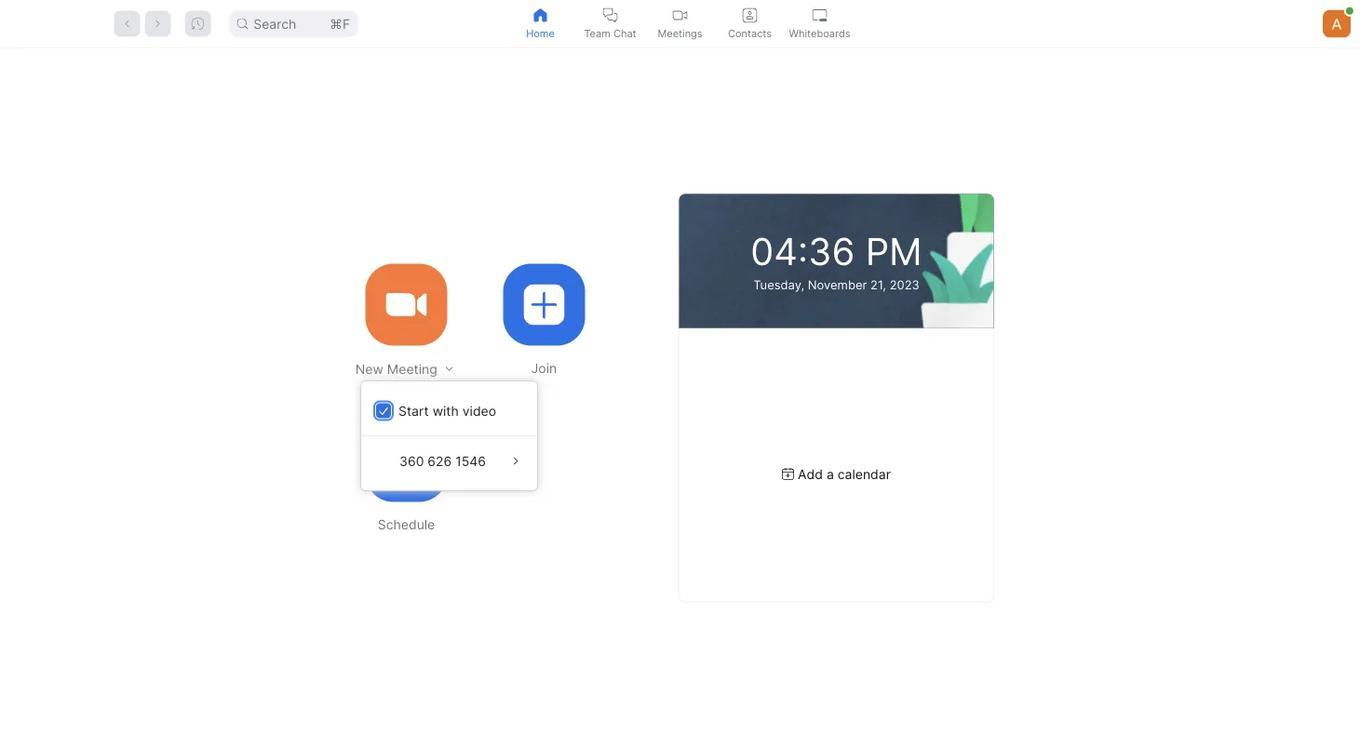 Task type: locate. For each thing, give the bounding box(es) containing it.
with
[[433, 403, 459, 419]]

start with video
[[399, 403, 496, 419]]

whiteboard small image
[[813, 8, 827, 23]]

new
[[356, 361, 384, 377]]

home small image
[[533, 8, 548, 23]]

calendar add calendar image
[[782, 468, 795, 481], [782, 468, 795, 481]]

search
[[254, 16, 296, 32]]

whiteboards
[[789, 27, 851, 39]]

plus squircle image
[[524, 285, 565, 325]]

360 626 1546
[[400, 454, 486, 469]]

team chat button
[[576, 0, 645, 47]]

tab list containing home
[[506, 0, 855, 47]]

home tab panel
[[0, 48, 1361, 748]]

join
[[532, 360, 557, 376]]

chevron down small image
[[443, 363, 456, 376]]

contacts
[[728, 27, 772, 39]]

profile contact image
[[743, 8, 758, 23]]

21,
[[871, 278, 887, 292]]

home button
[[506, 0, 576, 47]]

626
[[428, 454, 452, 469]]

⌘f
[[330, 16, 350, 32]]

video camera on image
[[386, 285, 427, 325]]

tab list
[[506, 0, 855, 47]]

chevron right small image
[[509, 455, 522, 468], [509, 455, 522, 468]]

home small image
[[533, 8, 548, 23]]

contacts button
[[715, 0, 785, 47]]

team chat image
[[603, 8, 618, 23]]

schedule image
[[390, 443, 423, 480]]

2023
[[890, 278, 920, 292]]

tuesday,
[[754, 278, 805, 292]]

team chat
[[584, 27, 637, 39]]

plus squircle image
[[524, 285, 565, 325]]

whiteboards button
[[785, 0, 855, 47]]

home
[[526, 27, 555, 39]]

online image
[[1346, 7, 1354, 15]]

meetings button
[[645, 0, 715, 47]]

04:36 pm tuesday, november 21, 2023
[[751, 229, 923, 292]]

magnifier image
[[237, 18, 248, 29]]



Task type: vqa. For each thing, say whether or not it's contained in the screenshot.
360 626 1546
yes



Task type: describe. For each thing, give the bounding box(es) containing it.
video on image
[[673, 8, 688, 23]]

video on image
[[673, 8, 688, 23]]

calendar
[[838, 467, 891, 482]]

online image
[[1346, 7, 1354, 15]]

checkmark image
[[379, 407, 388, 416]]

04:36
[[751, 229, 855, 274]]

a
[[827, 467, 834, 482]]

1546
[[456, 454, 486, 469]]

pm
[[866, 229, 923, 274]]

magnifier image
[[237, 18, 248, 29]]

add a calendar
[[798, 467, 891, 482]]

chat
[[614, 27, 637, 39]]

new meeting
[[356, 361, 437, 377]]

video camera on image
[[386, 285, 427, 325]]

profile contact image
[[743, 8, 758, 23]]

video
[[463, 403, 496, 419]]

team
[[584, 27, 611, 39]]

schedule
[[378, 517, 435, 533]]

360
[[400, 454, 424, 469]]

start
[[399, 403, 429, 419]]

add
[[798, 467, 823, 482]]

meeting
[[387, 361, 437, 377]]

checkmark image
[[379, 407, 388, 416]]

meetings
[[658, 27, 703, 39]]

add a calendar link
[[782, 467, 891, 482]]

team chat image
[[603, 8, 618, 23]]

november
[[808, 278, 867, 292]]

chevron down small image
[[443, 363, 456, 376]]

whiteboard small image
[[813, 8, 827, 23]]

avatar image
[[1323, 10, 1351, 38]]



